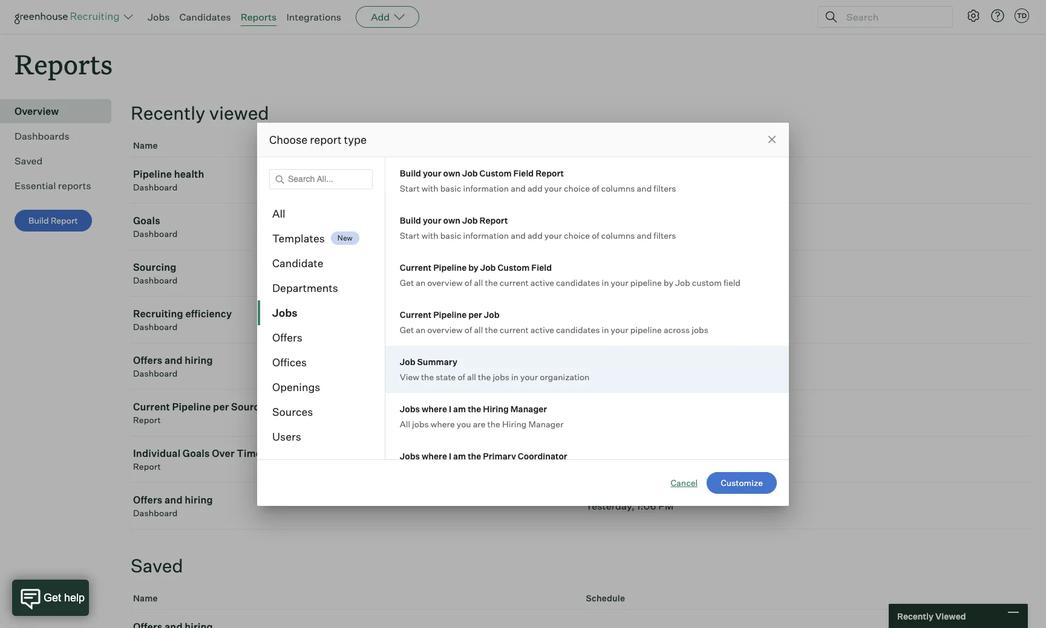 Task type: locate. For each thing, give the bounding box(es) containing it.
am up you
[[453, 404, 466, 414]]

pipeline
[[630, 277, 662, 288], [630, 325, 662, 335]]

job inside build your own job custom field report start with basic information and add your choice of columns and filters
[[462, 168, 478, 178]]

0 vertical spatial overview
[[427, 277, 463, 288]]

1 vertical spatial hiring
[[185, 495, 213, 507]]

0 vertical spatial an
[[416, 277, 426, 288]]

1 information from the top
[[463, 183, 509, 193]]

2 vertical spatial all
[[467, 372, 476, 382]]

0 vertical spatial hiring
[[185, 355, 213, 367]]

report
[[536, 168, 564, 178], [480, 215, 508, 225], [51, 216, 78, 226], [133, 415, 161, 426], [133, 462, 161, 472]]

5 dashboard from the top
[[133, 369, 178, 379]]

0 vertical spatial filters
[[654, 183, 676, 193]]

pm right 12:02
[[646, 454, 661, 466]]

report
[[310, 133, 342, 146]]

jobs up jobs where i am the hiring manager all jobs where you are the hiring manager
[[493, 372, 510, 382]]

report for current pipeline per source
[[133, 415, 161, 426]]

offers down recruiting
[[133, 355, 162, 367]]

4 today, from the top
[[586, 314, 617, 326]]

current up job summary view the state of all the jobs in your organization
[[500, 325, 529, 335]]

2 active from the top
[[531, 325, 554, 335]]

dashboard down health
[[133, 182, 178, 193]]

report up individual
[[133, 415, 161, 426]]

1 am from the top
[[453, 404, 466, 414]]

today, 12:58 pm for efficiency
[[586, 314, 661, 326]]

1 vertical spatial today, 12:58 pm
[[586, 314, 661, 326]]

your
[[423, 168, 441, 178], [545, 183, 562, 193], [423, 215, 441, 225], [545, 230, 562, 241], [611, 277, 629, 288], [611, 325, 629, 335], [520, 372, 538, 382]]

saved link
[[15, 154, 107, 168]]

recently viewed
[[897, 611, 966, 622]]

pipeline
[[133, 168, 172, 180], [433, 262, 467, 273], [433, 310, 467, 320], [172, 401, 211, 413]]

1 dashboard from the top
[[133, 182, 178, 193]]

candidates inside current pipeline by job custom field get an overview of all the current active candidates in your pipeline by job custom field
[[556, 277, 600, 288]]

today, 12:57 pm
[[586, 361, 660, 373]]

today, for sourcing
[[586, 268, 617, 280]]

in inside current pipeline by job custom field get an overview of all the current active candidates in your pipeline by job custom field
[[602, 277, 609, 288]]

offers and hiring dashboard down the recruiting efficiency dashboard
[[133, 355, 213, 379]]

and down build your own job custom field report start with basic information and add your choice of columns and filters
[[511, 230, 526, 241]]

active inside current pipeline per job get an overview of all the current active candidates in your pipeline across jobs
[[531, 325, 554, 335]]

1 vertical spatial with
[[422, 230, 439, 241]]

1 choice from the top
[[564, 183, 590, 193]]

pm right 1:06
[[659, 501, 674, 513]]

goals inside individual goals over time report
[[183, 448, 210, 460]]

active up organization
[[531, 325, 554, 335]]

all down view at the bottom of page
[[400, 419, 410, 429]]

0 vertical spatial 12:58
[[619, 268, 644, 280]]

candidates inside current pipeline per job get an overview of all the current active candidates in your pipeline across jobs
[[556, 325, 600, 335]]

pm
[[640, 174, 655, 186], [646, 221, 661, 233], [646, 268, 661, 280], [646, 314, 661, 326], [645, 361, 660, 373], [646, 454, 661, 466], [659, 501, 674, 513]]

pipeline inside current pipeline per job get an overview of all the current active candidates in your pipeline across jobs
[[433, 310, 467, 320]]

0 vertical spatial candidates
[[556, 277, 600, 288]]

2 an from the top
[[416, 325, 426, 335]]

sources
[[272, 405, 313, 418]]

build inside build your own job custom field report start with basic information and add your choice of columns and filters
[[400, 168, 421, 178]]

own inside build your own job report start with basic information and add your choice of columns and filters
[[443, 215, 461, 225]]

overview inside current pipeline per job get an overview of all the current active candidates in your pipeline across jobs
[[427, 325, 463, 335]]

candidates up organization
[[556, 325, 600, 335]]

offers up offices at the left of the page
[[272, 331, 302, 344]]

and down the recruiting efficiency dashboard
[[165, 355, 183, 367]]

dashboard down recruiting
[[133, 322, 178, 332]]

jobs inside job summary view the state of all the jobs in your organization
[[493, 372, 510, 382]]

0 vertical spatial all
[[272, 207, 285, 220]]

1 vertical spatial i
[[449, 451, 451, 461]]

offers for today,
[[133, 355, 162, 367]]

reports down greenhouse recruiting image at the left of the page
[[15, 46, 113, 82]]

i down state
[[449, 404, 451, 414]]

dashboard inside the recruiting efficiency dashboard
[[133, 322, 178, 332]]

1 vertical spatial per
[[213, 401, 229, 413]]

1 horizontal spatial jobs
[[493, 372, 510, 382]]

job for build your own job report start with basic information and add your choice of columns and filters
[[462, 215, 478, 225]]

jobs inside jobs where i am the hiring manager all jobs where you are the hiring manager
[[412, 419, 429, 429]]

1 horizontal spatial reports
[[241, 11, 277, 23]]

and down 1:43
[[637, 230, 652, 241]]

0 vertical spatial current
[[400, 262, 432, 273]]

saved
[[15, 155, 43, 167], [131, 555, 183, 577]]

build inside build your own job report start with basic information and add your choice of columns and filters
[[400, 215, 421, 225]]

recently viewed
[[131, 102, 269, 124]]

2 hiring from the top
[[185, 495, 213, 507]]

1 vertical spatial goals
[[183, 448, 210, 460]]

and up 12:59
[[637, 183, 652, 193]]

build for build your own job custom field report
[[400, 168, 421, 178]]

filters right 1:43
[[654, 183, 676, 193]]

1 start from the top
[[400, 183, 420, 193]]

td
[[1017, 11, 1027, 20]]

field inside current pipeline by job custom field get an overview of all the current active candidates in your pipeline by job custom field
[[532, 262, 552, 273]]

dashboard down individual
[[133, 508, 178, 519]]

0 horizontal spatial recently
[[131, 102, 205, 124]]

report down build your own job custom field report start with basic information and add your choice of columns and filters
[[480, 215, 508, 225]]

0 horizontal spatial jobs
[[412, 419, 429, 429]]

1 vertical spatial current
[[400, 310, 432, 320]]

time
[[237, 448, 262, 460]]

all
[[474, 277, 483, 288], [474, 325, 483, 335], [467, 372, 476, 382]]

offers
[[272, 331, 302, 344], [133, 355, 162, 367], [133, 495, 162, 507]]

type
[[344, 133, 367, 146]]

reports right candidates link
[[241, 11, 277, 23]]

of
[[592, 183, 599, 193], [592, 230, 599, 241], [465, 277, 472, 288], [465, 325, 472, 335], [458, 372, 465, 382]]

per inside the current pipeline per source report
[[213, 401, 229, 413]]

choice left 1:43
[[564, 183, 590, 193]]

1 columns from the top
[[601, 183, 635, 193]]

add up build your own job report start with basic information and add your choice of columns and filters
[[528, 183, 543, 193]]

1 i from the top
[[449, 404, 451, 414]]

1 vertical spatial am
[[453, 451, 466, 461]]

3 today, from the top
[[586, 268, 617, 280]]

filters right 12:59
[[654, 230, 676, 241]]

current
[[400, 262, 432, 273], [400, 310, 432, 320], [133, 401, 170, 413]]

per inside current pipeline per job get an overview of all the current active candidates in your pipeline across jobs
[[468, 310, 482, 320]]

dashboard up sourcing on the left top
[[133, 229, 178, 239]]

offers and hiring dashboard
[[133, 355, 213, 379], [133, 495, 213, 519]]

hiring down individual goals over time report
[[185, 495, 213, 507]]

1 vertical spatial get
[[400, 325, 414, 335]]

0 vertical spatial per
[[468, 310, 482, 320]]

candidates up current pipeline per job get an overview of all the current active candidates in your pipeline across jobs
[[556, 277, 600, 288]]

1 get from the top
[[400, 277, 414, 288]]

6 today, from the top
[[586, 454, 617, 466]]

0 vertical spatial columns
[[601, 183, 635, 193]]

1 vertical spatial basic
[[440, 230, 461, 241]]

0 vertical spatial goals
[[133, 215, 160, 227]]

custom inside current pipeline by job custom field get an overview of all the current active candidates in your pipeline by job custom field
[[498, 262, 530, 273]]

i inside jobs where i am the hiring manager all jobs where you are the hiring manager
[[449, 404, 451, 414]]

add up current pipeline by job custom field get an overview of all the current active candidates in your pipeline by job custom field
[[528, 230, 543, 241]]

dashboard
[[133, 182, 178, 193], [133, 229, 178, 239], [133, 275, 178, 286], [133, 322, 178, 332], [133, 369, 178, 379], [133, 508, 178, 519]]

0 horizontal spatial all
[[272, 207, 285, 220]]

today, down today, 12:59 pm
[[586, 268, 617, 280]]

0 vertical spatial offers and hiring dashboard
[[133, 355, 213, 379]]

jobs inside current pipeline per job get an overview of all the current active candidates in your pipeline across jobs
[[692, 325, 709, 335]]

candidates
[[556, 277, 600, 288], [556, 325, 600, 335]]

dashboard up the current pipeline per source report
[[133, 369, 178, 379]]

get inside current pipeline per job get an overview of all the current active candidates in your pipeline across jobs
[[400, 325, 414, 335]]

1 pipeline from the top
[[630, 277, 662, 288]]

1 horizontal spatial goals
[[183, 448, 210, 460]]

1 vertical spatial start
[[400, 230, 420, 241]]

0 horizontal spatial per
[[213, 401, 229, 413]]

job for build your own job custom field report start with basic information and add your choice of columns and filters
[[462, 168, 478, 178]]

job inside current pipeline per job get an overview of all the current active candidates in your pipeline across jobs
[[484, 310, 500, 320]]

1 vertical spatial own
[[443, 215, 461, 225]]

0 vertical spatial custom
[[480, 168, 512, 178]]

current inside current pipeline per job get an overview of all the current active candidates in your pipeline across jobs
[[400, 310, 432, 320]]

2 vertical spatial offers
[[133, 495, 162, 507]]

1 vertical spatial choice
[[564, 230, 590, 241]]

0 horizontal spatial saved
[[15, 155, 43, 167]]

view
[[400, 372, 419, 382]]

today, 12:58 pm up today, 12:57 pm in the bottom right of the page
[[586, 314, 661, 326]]

12:58 down 12:59
[[619, 268, 644, 280]]

1 vertical spatial add
[[528, 230, 543, 241]]

offers inside choose report type dialog
[[272, 331, 302, 344]]

2 vertical spatial jobs
[[412, 419, 429, 429]]

integrations link
[[286, 11, 341, 23]]

with inside build your own job report start with basic information and add your choice of columns and filters
[[422, 230, 439, 241]]

pm left across
[[646, 314, 661, 326]]

1 vertical spatial all
[[474, 325, 483, 335]]

an
[[416, 277, 426, 288], [416, 325, 426, 335]]

basic inside build your own job custom field report start with basic information and add your choice of columns and filters
[[440, 183, 461, 193]]

organization
[[540, 372, 590, 382]]

0 vertical spatial i
[[449, 404, 451, 414]]

12:58
[[619, 268, 644, 280], [619, 314, 644, 326]]

coordinator
[[518, 451, 567, 461]]

the inside current pipeline by job custom field get an overview of all the current active candidates in your pipeline by job custom field
[[485, 277, 498, 288]]

2 12:58 from the top
[[619, 314, 644, 326]]

2 today, 12:58 pm from the top
[[586, 314, 661, 326]]

2 am from the top
[[453, 451, 466, 461]]

custom inside build your own job custom field report start with basic information and add your choice of columns and filters
[[480, 168, 512, 178]]

0 vertical spatial am
[[453, 404, 466, 414]]

1 hiring from the top
[[185, 355, 213, 367]]

today, 12:58 pm
[[586, 268, 661, 280], [586, 314, 661, 326]]

build your own job custom field report start with basic information and add your choice of columns and filters
[[400, 168, 676, 193]]

goals down pipeline health dashboard
[[133, 215, 160, 227]]

in down today, 12:59 pm
[[602, 277, 609, 288]]

2 overview from the top
[[427, 325, 463, 335]]

1 vertical spatial candidates
[[556, 325, 600, 335]]

1 vertical spatial manager
[[529, 419, 564, 429]]

manager down organization
[[511, 404, 547, 414]]

report down essential reports link
[[51, 216, 78, 226]]

recruiting
[[133, 308, 183, 320]]

candidates
[[179, 11, 231, 23]]

in left organization
[[511, 372, 519, 382]]

all up "templates"
[[272, 207, 285, 220]]

2 name from the top
[[133, 594, 158, 604]]

departments
[[272, 281, 338, 294]]

report inside button
[[51, 216, 78, 226]]

1 vertical spatial pipeline
[[630, 325, 662, 335]]

1 horizontal spatial all
[[400, 419, 410, 429]]

pipeline inside the current pipeline per source report
[[172, 401, 211, 413]]

in
[[602, 277, 609, 288], [602, 325, 609, 335], [511, 372, 519, 382]]

today, left 1:43
[[586, 174, 617, 186]]

1 vertical spatial jobs
[[493, 372, 510, 382]]

0 vertical spatial in
[[602, 277, 609, 288]]

choice
[[564, 183, 590, 193], [564, 230, 590, 241]]

recently for recently viewed
[[897, 611, 934, 622]]

1 basic from the top
[[440, 183, 461, 193]]

1 current from the top
[[500, 277, 529, 288]]

2 candidates from the top
[[556, 325, 600, 335]]

0 vertical spatial add
[[528, 183, 543, 193]]

1 12:58 from the top
[[619, 268, 644, 280]]

jobs for are
[[412, 419, 429, 429]]

current inside current pipeline by job custom field get an overview of all the current active candidates in your pipeline by job custom field
[[400, 262, 432, 273]]

report down individual
[[133, 462, 161, 472]]

12:58 left across
[[619, 314, 644, 326]]

1 vertical spatial all
[[400, 419, 410, 429]]

i left primary
[[449, 451, 451, 461]]

report up build your own job report start with basic information and add your choice of columns and filters
[[536, 168, 564, 178]]

1 vertical spatial offers
[[133, 355, 162, 367]]

2 today, from the top
[[586, 221, 617, 233]]

0 horizontal spatial goals
[[133, 215, 160, 227]]

state
[[436, 372, 456, 382]]

0 vertical spatial own
[[443, 168, 461, 178]]

add
[[528, 183, 543, 193], [528, 230, 543, 241]]

1 vertical spatial by
[[664, 277, 674, 288]]

information inside build your own job custom field report start with basic information and add your choice of columns and filters
[[463, 183, 509, 193]]

per left source
[[213, 401, 229, 413]]

1 name from the top
[[133, 141, 158, 151]]

0 vertical spatial name
[[133, 141, 158, 151]]

are
[[473, 419, 486, 429]]

0 vertical spatial today, 12:58 pm
[[586, 268, 661, 280]]

pipeline left across
[[630, 325, 662, 335]]

1 overview from the top
[[427, 277, 463, 288]]

jobs
[[148, 11, 170, 23], [272, 306, 298, 319], [400, 404, 420, 414], [400, 451, 420, 461]]

2 choice from the top
[[564, 230, 590, 241]]

get inside current pipeline by job custom field get an overview of all the current active candidates in your pipeline by job custom field
[[400, 277, 414, 288]]

active inside current pipeline by job custom field get an overview of all the current active candidates in your pipeline by job custom field
[[531, 277, 554, 288]]

4 dashboard from the top
[[133, 322, 178, 332]]

per for job
[[468, 310, 482, 320]]

build
[[400, 168, 421, 178], [400, 215, 421, 225], [28, 216, 49, 226]]

2 vertical spatial in
[[511, 372, 519, 382]]

0 vertical spatial basic
[[440, 183, 461, 193]]

hiring for yesterday, 1:06 pm
[[185, 495, 213, 507]]

0 vertical spatial offers
[[272, 331, 302, 344]]

all inside jobs where i am the hiring manager all jobs where you are the hiring manager
[[400, 419, 410, 429]]

all inside current pipeline per job get an overview of all the current active candidates in your pipeline across jobs
[[474, 325, 483, 335]]

3 dashboard from the top
[[133, 275, 178, 286]]

2 offers and hiring dashboard from the top
[[133, 495, 213, 519]]

offers and hiring dashboard down individual goals over time report
[[133, 495, 213, 519]]

1 add from the top
[[528, 183, 543, 193]]

0 vertical spatial jobs
[[692, 325, 709, 335]]

1 vertical spatial 12:58
[[619, 314, 644, 326]]

field up build your own job report start with basic information and add your choice of columns and filters
[[513, 168, 534, 178]]

0 vertical spatial start
[[400, 183, 420, 193]]

1 own from the top
[[443, 168, 461, 178]]

today, up today, 12:57 pm in the bottom right of the page
[[586, 314, 617, 326]]

dashboard down sourcing on the left top
[[133, 275, 178, 286]]

0 vertical spatial current
[[500, 277, 529, 288]]

recently
[[131, 102, 205, 124], [897, 611, 934, 622]]

Search All... text field
[[269, 169, 373, 189]]

job inside build your own job report start with basic information and add your choice of columns and filters
[[462, 215, 478, 225]]

build for build your own job report
[[400, 215, 421, 225]]

1 vertical spatial hiring
[[502, 419, 527, 429]]

1 with from the top
[[422, 183, 439, 193]]

am inside jobs where i am the hiring manager all jobs where you are the hiring manager
[[453, 404, 466, 414]]

columns up today, 12:59 pm
[[601, 183, 635, 193]]

name
[[133, 141, 158, 151], [133, 594, 158, 604]]

hiring down the recruiting efficiency dashboard
[[185, 355, 213, 367]]

current inside the current pipeline per source report
[[133, 401, 170, 413]]

in up today, 12:57 pm in the bottom right of the page
[[602, 325, 609, 335]]

2 vertical spatial where
[[422, 451, 447, 461]]

choice inside build your own job report start with basic information and add your choice of columns and filters
[[564, 230, 590, 241]]

today, left 12:02
[[586, 454, 617, 466]]

field inside build your own job custom field report start with basic information and add your choice of columns and filters
[[513, 168, 534, 178]]

2 get from the top
[[400, 325, 414, 335]]

6 dashboard from the top
[[133, 508, 178, 519]]

report for build your own job report
[[480, 215, 508, 225]]

manager up the coordinator
[[529, 419, 564, 429]]

1 horizontal spatial per
[[468, 310, 482, 320]]

name for saved
[[133, 594, 158, 604]]

1 filters from the top
[[654, 183, 676, 193]]

current
[[500, 277, 529, 288], [500, 325, 529, 335]]

today,
[[586, 174, 617, 186], [586, 221, 617, 233], [586, 268, 617, 280], [586, 314, 617, 326], [586, 361, 617, 373], [586, 454, 617, 466]]

columns down today, 1:43 pm
[[601, 230, 635, 241]]

goals left over
[[183, 448, 210, 460]]

hiring
[[185, 355, 213, 367], [185, 495, 213, 507]]

choose report type dialog
[[257, 123, 789, 506]]

and up build your own job report start with basic information and add your choice of columns and filters
[[511, 183, 526, 193]]

own inside build your own job custom field report start with basic information and add your choice of columns and filters
[[443, 168, 461, 178]]

2 basic from the top
[[440, 230, 461, 241]]

field down build your own job report start with basic information and add your choice of columns and filters
[[532, 262, 552, 273]]

0 vertical spatial pipeline
[[630, 277, 662, 288]]

today, 12:58 pm down today, 12:59 pm
[[586, 268, 661, 280]]

of inside build your own job report start with basic information and add your choice of columns and filters
[[592, 230, 599, 241]]

1 active from the top
[[531, 277, 554, 288]]

customize
[[721, 478, 763, 488]]

i for primary
[[449, 451, 451, 461]]

the inside current pipeline per job get an overview of all the current active candidates in your pipeline across jobs
[[485, 325, 498, 335]]

1 vertical spatial custom
[[498, 262, 530, 273]]

own for information
[[443, 215, 461, 225]]

pipeline inside current pipeline by job custom field get an overview of all the current active candidates in your pipeline by job custom field
[[433, 262, 467, 273]]

report inside the current pipeline per source report
[[133, 415, 161, 426]]

offers down individual
[[133, 495, 162, 507]]

0 vertical spatial recently
[[131, 102, 205, 124]]

2 filters from the top
[[654, 230, 676, 241]]

12:58 for dashboard
[[619, 268, 644, 280]]

2 vertical spatial current
[[133, 401, 170, 413]]

0 vertical spatial field
[[513, 168, 534, 178]]

build report button
[[15, 210, 92, 232]]

pipeline for current pipeline by job custom field
[[433, 262, 467, 273]]

overview
[[427, 277, 463, 288], [427, 325, 463, 335]]

0 vertical spatial all
[[474, 277, 483, 288]]

1 vertical spatial current
[[500, 325, 529, 335]]

you
[[457, 419, 471, 429]]

offers for yesterday,
[[133, 495, 162, 507]]

2 pipeline from the top
[[630, 325, 662, 335]]

dashboard inside pipeline health dashboard
[[133, 182, 178, 193]]

pm right 12:57
[[645, 361, 660, 373]]

1 today, 12:58 pm from the top
[[586, 268, 661, 280]]

pipeline down 12:59
[[630, 277, 662, 288]]

pipeline for current pipeline per source
[[172, 401, 211, 413]]

where for jobs where i am the primary coordinator
[[422, 451, 447, 461]]

jobs where i am the primary coordinator
[[400, 451, 567, 461]]

1 vertical spatial filters
[[654, 230, 676, 241]]

1 vertical spatial overview
[[427, 325, 463, 335]]

report inside build your own job custom field report start with basic information and add your choice of columns and filters
[[536, 168, 564, 178]]

1 horizontal spatial recently
[[897, 611, 934, 622]]

2 with from the top
[[422, 230, 439, 241]]

jobs left you
[[412, 419, 429, 429]]

filters
[[654, 183, 676, 193], [654, 230, 676, 241]]

own
[[443, 168, 461, 178], [443, 215, 461, 225]]

reports
[[58, 180, 91, 192]]

2 information from the top
[[463, 230, 509, 241]]

2 horizontal spatial jobs
[[692, 325, 709, 335]]

0 vertical spatial get
[[400, 277, 414, 288]]

pipeline inside current pipeline per job get an overview of all the current active candidates in your pipeline across jobs
[[630, 325, 662, 335]]

1 vertical spatial columns
[[601, 230, 635, 241]]

columns
[[601, 183, 635, 193], [601, 230, 635, 241]]

hiring for today, 12:57 pm
[[185, 355, 213, 367]]

hiring up are
[[483, 404, 509, 414]]

customize button
[[707, 472, 777, 494]]

1 vertical spatial active
[[531, 325, 554, 335]]

report inside individual goals over time report
[[133, 462, 161, 472]]

am down you
[[453, 451, 466, 461]]

field
[[513, 168, 534, 178], [532, 262, 552, 273]]

1 today, from the top
[[586, 174, 617, 186]]

1 vertical spatial saved
[[131, 555, 183, 577]]

openings
[[272, 380, 320, 394]]

custom for and
[[480, 168, 512, 178]]

2 columns from the top
[[601, 230, 635, 241]]

per up job summary view the state of all the jobs in your organization
[[468, 310, 482, 320]]

today, left 12:57
[[586, 361, 617, 373]]

0 vertical spatial by
[[468, 262, 479, 273]]

1 vertical spatial in
[[602, 325, 609, 335]]

2 start from the top
[[400, 230, 420, 241]]

per for source
[[213, 401, 229, 413]]

0 vertical spatial information
[[463, 183, 509, 193]]

0 vertical spatial with
[[422, 183, 439, 193]]

active
[[531, 277, 554, 288], [531, 325, 554, 335]]

0 vertical spatial where
[[422, 404, 447, 414]]

report for individual goals over time
[[133, 462, 161, 472]]

1 candidates from the top
[[556, 277, 600, 288]]

0 vertical spatial active
[[531, 277, 554, 288]]

build inside button
[[28, 216, 49, 226]]

current up current pipeline per job get an overview of all the current active candidates in your pipeline across jobs
[[500, 277, 529, 288]]

5 today, from the top
[[586, 361, 617, 373]]

2 add from the top
[[528, 230, 543, 241]]

today, 1:43 pm
[[586, 174, 655, 186]]

choose
[[269, 133, 308, 146]]

hiring right are
[[502, 419, 527, 429]]

1 offers and hiring dashboard from the top
[[133, 355, 213, 379]]

jobs right across
[[692, 325, 709, 335]]

current pipeline per source report
[[133, 401, 265, 426]]

1 vertical spatial information
[[463, 230, 509, 241]]

1 an from the top
[[416, 277, 426, 288]]

today, left 12:59
[[586, 221, 617, 233]]

all
[[272, 207, 285, 220], [400, 419, 410, 429]]

2 current from the top
[[500, 325, 529, 335]]

basic inside build your own job report start with basic information and add your choice of columns and filters
[[440, 230, 461, 241]]

hiring
[[483, 404, 509, 414], [502, 419, 527, 429]]

add inside build your own job custom field report start with basic information and add your choice of columns and filters
[[528, 183, 543, 193]]

yesterday,
[[586, 501, 635, 513]]

get
[[400, 277, 414, 288], [400, 325, 414, 335]]

1 vertical spatial reports
[[15, 46, 113, 82]]

1 vertical spatial recently
[[897, 611, 934, 622]]

per
[[468, 310, 482, 320], [213, 401, 229, 413]]

2 i from the top
[[449, 451, 451, 461]]

0 vertical spatial choice
[[564, 183, 590, 193]]

1 vertical spatial an
[[416, 325, 426, 335]]

am for hiring
[[453, 404, 466, 414]]

today, for pipeline health
[[586, 174, 617, 186]]

health
[[174, 168, 204, 180]]

active up current pipeline per job get an overview of all the current active candidates in your pipeline across jobs
[[531, 277, 554, 288]]

1 vertical spatial name
[[133, 594, 158, 604]]

2 own from the top
[[443, 215, 461, 225]]

report inside build your own job report start with basic information and add your choice of columns and filters
[[480, 215, 508, 225]]

1 vertical spatial offers and hiring dashboard
[[133, 495, 213, 519]]

choice up current pipeline by job custom field get an overview of all the current active candidates in your pipeline by job custom field
[[564, 230, 590, 241]]

essential reports link
[[15, 179, 107, 193]]

with inside build your own job custom field report start with basic information and add your choice of columns and filters
[[422, 183, 439, 193]]



Task type: vqa. For each thing, say whether or not it's contained in the screenshot.
Report associated with Current Pipeline per Source
yes



Task type: describe. For each thing, give the bounding box(es) containing it.
current pipeline per job get an overview of all the current active candidates in your pipeline across jobs
[[400, 310, 709, 335]]

choice inside build your own job custom field report start with basic information and add your choice of columns and filters
[[564, 183, 590, 193]]

today, for offers and hiring
[[586, 361, 617, 373]]

custom for the
[[498, 262, 530, 273]]

your inside current pipeline per job get an overview of all the current active candidates in your pipeline across jobs
[[611, 325, 629, 335]]

an inside current pipeline by job custom field get an overview of all the current active candidates in your pipeline by job custom field
[[416, 277, 426, 288]]

of inside current pipeline by job custom field get an overview of all the current active candidates in your pipeline by job custom field
[[465, 277, 472, 288]]

pipeline inside pipeline health dashboard
[[133, 168, 172, 180]]

offices
[[272, 356, 307, 369]]

across
[[664, 325, 690, 335]]

today, 12:59 pm
[[586, 221, 661, 233]]

name for recently viewed
[[133, 141, 158, 151]]

0 vertical spatial saved
[[15, 155, 43, 167]]

cancel
[[671, 478, 698, 488]]

information inside build your own job report start with basic information and add your choice of columns and filters
[[463, 230, 509, 241]]

schedule
[[586, 594, 625, 604]]

in inside job summary view the state of all the jobs in your organization
[[511, 372, 519, 382]]

jobs where i am the hiring manager all jobs where you are the hiring manager
[[400, 404, 564, 429]]

job inside job summary view the state of all the jobs in your organization
[[400, 357, 415, 367]]

of inside build your own job custom field report start with basic information and add your choice of columns and filters
[[592, 183, 599, 193]]

1 vertical spatial where
[[431, 419, 455, 429]]

primary
[[483, 451, 516, 461]]

goals dashboard
[[133, 215, 178, 239]]

job for current pipeline per job get an overview of all the current active candidates in your pipeline across jobs
[[484, 310, 500, 320]]

12:57
[[619, 361, 643, 373]]

12:02
[[619, 454, 644, 466]]

reports link
[[241, 11, 277, 23]]

1 horizontal spatial saved
[[131, 555, 183, 577]]

all inside job summary view the state of all the jobs in your organization
[[467, 372, 476, 382]]

viewed
[[209, 102, 269, 124]]

integrations
[[286, 11, 341, 23]]

i for hiring
[[449, 404, 451, 414]]

filters inside build your own job report start with basic information and add your choice of columns and filters
[[654, 230, 676, 241]]

add button
[[356, 6, 419, 28]]

am for primary
[[453, 451, 466, 461]]

today, 12:02 pm
[[586, 454, 661, 466]]

start inside build your own job custom field report start with basic information and add your choice of columns and filters
[[400, 183, 420, 193]]

pipeline inside current pipeline by job custom field get an overview of all the current active candidates in your pipeline by job custom field
[[630, 277, 662, 288]]

users
[[272, 430, 301, 443]]

field for add
[[513, 168, 534, 178]]

individual
[[133, 448, 181, 460]]

columns inside build your own job report start with basic information and add your choice of columns and filters
[[601, 230, 635, 241]]

own for with
[[443, 168, 461, 178]]

columns inside build your own job custom field report start with basic information and add your choice of columns and filters
[[601, 183, 635, 193]]

current inside current pipeline by job custom field get an overview of all the current active candidates in your pipeline by job custom field
[[500, 277, 529, 288]]

dashboards link
[[15, 129, 107, 144]]

overview
[[15, 105, 59, 118]]

pm left custom
[[646, 268, 661, 280]]

field
[[724, 277, 741, 288]]

pm right 1:43
[[640, 174, 655, 186]]

pipeline health dashboard
[[133, 168, 204, 193]]

field for current
[[532, 262, 552, 273]]

today, for recruiting efficiency
[[586, 314, 617, 326]]

today, 12:58 pm for dashboard
[[586, 268, 661, 280]]

job for current pipeline by job custom field get an overview of all the current active candidates in your pipeline by job custom field
[[480, 262, 496, 273]]

current pipeline by job custom field get an overview of all the current active candidates in your pipeline by job custom field
[[400, 262, 741, 288]]

of inside current pipeline per job get an overview of all the current active candidates in your pipeline across jobs
[[465, 325, 472, 335]]

offers and hiring dashboard for yesterday, 1:06 pm
[[133, 495, 213, 519]]

12:58 for efficiency
[[619, 314, 644, 326]]

0 vertical spatial manager
[[511, 404, 547, 414]]

source
[[231, 401, 265, 413]]

12:59
[[619, 221, 644, 233]]

1:43
[[619, 174, 638, 186]]

overview inside current pipeline by job custom field get an overview of all the current active candidates in your pipeline by job custom field
[[427, 277, 463, 288]]

td button
[[1015, 8, 1029, 23]]

today, for goals
[[586, 221, 617, 233]]

td button
[[1012, 6, 1032, 25]]

0 horizontal spatial by
[[468, 262, 479, 273]]

1:06
[[637, 501, 656, 513]]

greenhouse recruiting image
[[15, 10, 123, 24]]

2 dashboard from the top
[[133, 229, 178, 239]]

dashboards
[[15, 130, 69, 142]]

of inside job summary view the state of all the jobs in your organization
[[458, 372, 465, 382]]

custom
[[692, 277, 722, 288]]

recruiting efficiency dashboard
[[133, 308, 232, 332]]

offers and hiring dashboard for today, 12:57 pm
[[133, 355, 213, 379]]

in inside current pipeline per job get an overview of all the current active candidates in your pipeline across jobs
[[602, 325, 609, 335]]

new
[[338, 234, 353, 243]]

sourcing
[[133, 262, 176, 274]]

configure image
[[966, 8, 981, 23]]

job summary view the state of all the jobs in your organization
[[400, 357, 590, 382]]

jobs inside jobs where i am the hiring manager all jobs where you are the hiring manager
[[400, 404, 420, 414]]

templates
[[272, 231, 325, 245]]

recently for recently viewed
[[131, 102, 205, 124]]

current for current pipeline per source
[[133, 401, 170, 413]]

essential reports
[[15, 180, 91, 192]]

efficiency
[[185, 308, 232, 320]]

over
[[212, 448, 235, 460]]

current for current pipeline by job custom field
[[400, 262, 432, 273]]

add
[[371, 11, 390, 23]]

your inside current pipeline by job custom field get an overview of all the current active candidates in your pipeline by job custom field
[[611, 277, 629, 288]]

cancel link
[[671, 477, 698, 489]]

individual goals over time report
[[133, 448, 262, 472]]

build report
[[28, 216, 78, 226]]

goals inside the 'goals dashboard'
[[133, 215, 160, 227]]

1 horizontal spatial by
[[664, 277, 674, 288]]

jobs link
[[148, 11, 170, 23]]

sourcing dashboard
[[133, 262, 178, 286]]

jobs for organization
[[493, 372, 510, 382]]

overview link
[[15, 104, 107, 119]]

0 vertical spatial reports
[[241, 11, 277, 23]]

filters inside build your own job custom field report start with basic information and add your choice of columns and filters
[[654, 183, 676, 193]]

viewed
[[935, 611, 966, 622]]

Search text field
[[844, 8, 942, 26]]

0 horizontal spatial reports
[[15, 46, 113, 82]]

yesterday, 1:06 pm
[[586, 501, 674, 513]]

all inside current pipeline by job custom field get an overview of all the current active candidates in your pipeline by job custom field
[[474, 277, 483, 288]]

0 vertical spatial hiring
[[483, 404, 509, 414]]

and down individual goals over time report
[[165, 495, 183, 507]]

candidate
[[272, 256, 323, 270]]

your inside job summary view the state of all the jobs in your organization
[[520, 372, 538, 382]]

build your own job report start with basic information and add your choice of columns and filters
[[400, 215, 676, 241]]

choose report type
[[269, 133, 367, 146]]

start inside build your own job report start with basic information and add your choice of columns and filters
[[400, 230, 420, 241]]

pm right 12:59
[[646, 221, 661, 233]]

summary
[[417, 357, 457, 367]]

today, for individual goals over time
[[586, 454, 617, 466]]

an inside current pipeline per job get an overview of all the current active candidates in your pipeline across jobs
[[416, 325, 426, 335]]

essential
[[15, 180, 56, 192]]

candidates link
[[179, 11, 231, 23]]

where for jobs where i am the hiring manager all jobs where you are the hiring manager
[[422, 404, 447, 414]]

current for current pipeline per job
[[400, 310, 432, 320]]

current inside current pipeline per job get an overview of all the current active candidates in your pipeline across jobs
[[500, 325, 529, 335]]

add inside build your own job report start with basic information and add your choice of columns and filters
[[528, 230, 543, 241]]

pipeline for current pipeline per job
[[433, 310, 467, 320]]



